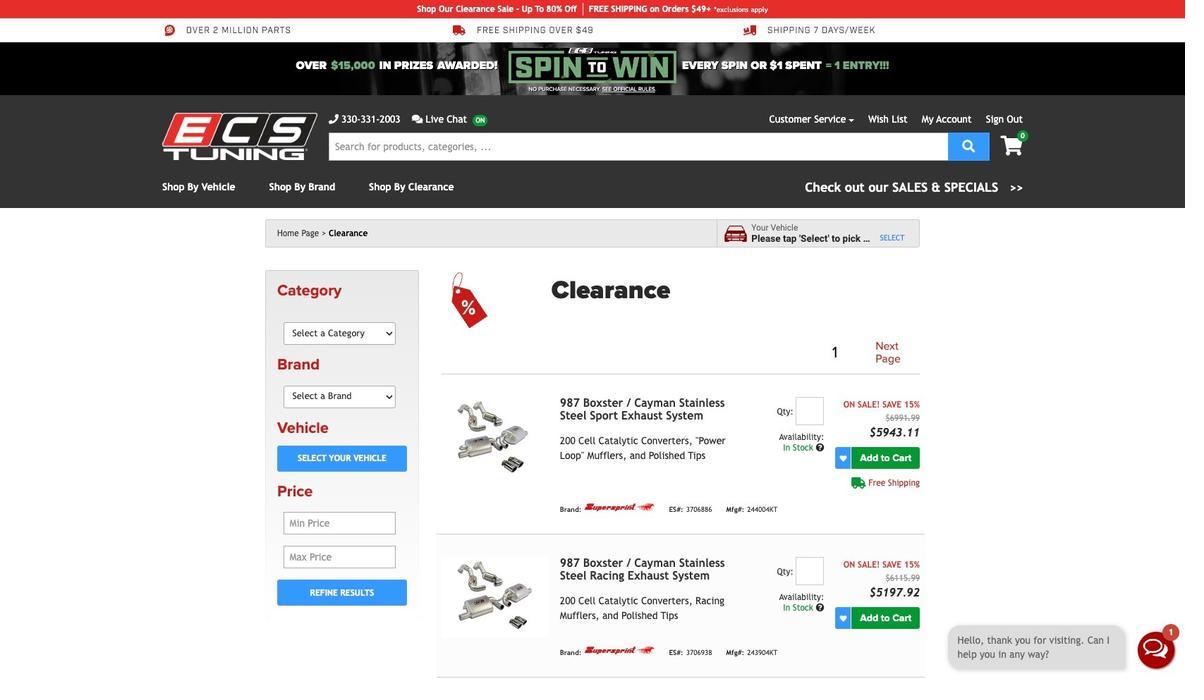 Task type: describe. For each thing, give the bounding box(es) containing it.
add to wish list image
[[840, 615, 847, 622]]

add to wish list image
[[840, 455, 847, 462]]

search image
[[963, 139, 975, 152]]

question circle image
[[816, 444, 824, 452]]

Search text field
[[329, 133, 948, 161]]



Task type: vqa. For each thing, say whether or not it's contained in the screenshot.
Live in the top of the page
no



Task type: locate. For each thing, give the bounding box(es) containing it.
comments image
[[412, 114, 423, 124]]

0 vertical spatial supersprint - corporate logo image
[[585, 503, 655, 512]]

supersprint - corporate logo image for es#3706938 - 243904kt - 987 boxster / cayman stainless steel racing exhaust system - 200 cell catalytic converters, racing mufflers, and polished tips - supersprint - porsche image
[[585, 646, 655, 656]]

phone image
[[329, 114, 339, 124]]

1 vertical spatial supersprint - corporate logo image
[[585, 646, 655, 656]]

es#3706886 - 244004kt - 987 boxster / cayman stainless steel sport exhaust system - 200 cell catalytic converters, "power loop" mufflers, and polished tips - supersprint - porsche image
[[442, 397, 549, 478]]

ecs tuning 'spin to win' contest logo image
[[509, 48, 677, 83]]

shopping cart image
[[1001, 136, 1023, 156]]

ecs tuning image
[[162, 113, 318, 160]]

question circle image
[[816, 604, 824, 613]]

supersprint - corporate logo image
[[585, 503, 655, 512], [585, 646, 655, 656]]

paginated product list navigation navigation
[[552, 338, 920, 368]]

es#3706938 - 243904kt - 987 boxster / cayman stainless steel racing exhaust system - 200 cell catalytic converters, racing mufflers, and polished tips - supersprint - porsche image
[[442, 558, 549, 638]]

1 supersprint - corporate logo image from the top
[[585, 503, 655, 512]]

Min Price number field
[[283, 512, 396, 535]]

None number field
[[796, 397, 824, 426], [796, 558, 824, 586], [796, 397, 824, 426], [796, 558, 824, 586]]

Max Price number field
[[283, 546, 396, 569]]

2 supersprint - corporate logo image from the top
[[585, 646, 655, 656]]

supersprint - corporate logo image for es#3706886 - 244004kt - 987 boxster / cayman stainless steel sport exhaust system - 200 cell catalytic converters, "power loop" mufflers, and polished tips - supersprint - porsche image on the bottom of page
[[585, 503, 655, 512]]



